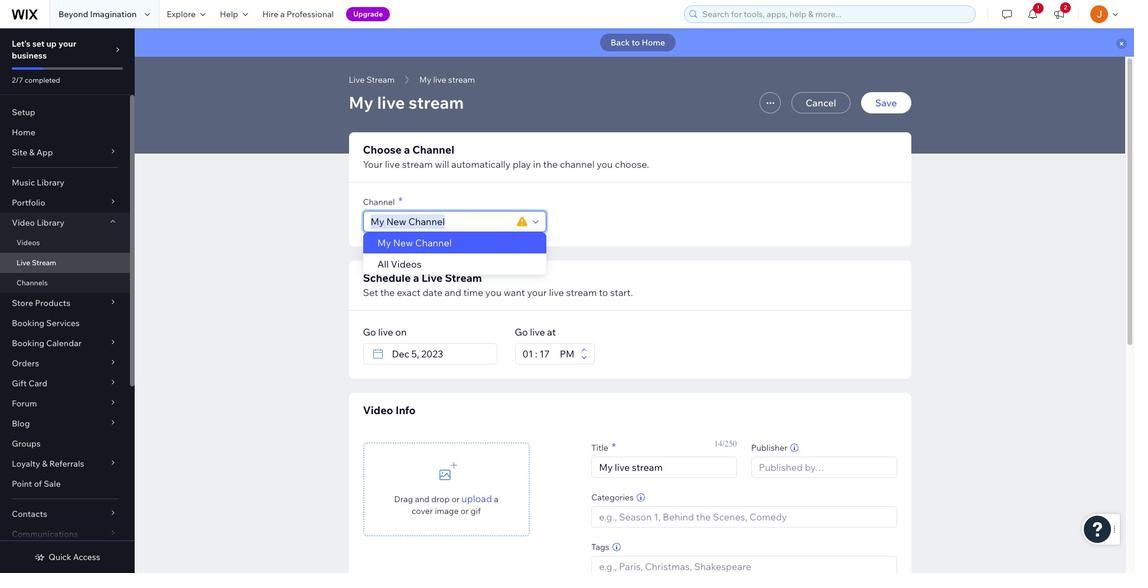 Task type: describe. For each thing, give the bounding box(es) containing it.
cancel button
[[792, 92, 851, 113]]

live inside schedule a live stream set the exact date and time you want your live stream to start.
[[549, 287, 564, 298]]

groups
[[12, 438, 41, 449]]

categories
[[592, 492, 634, 503]]

services
[[46, 318, 80, 329]]

loyalty & referrals button
[[0, 454, 130, 474]]

channel
[[560, 158, 595, 170]]

live inside button
[[433, 74, 446, 85]]

Title field
[[596, 457, 733, 477]]

Publisher field
[[756, 457, 893, 477]]

loyalty & referrals
[[12, 459, 84, 469]]

communications button
[[0, 524, 130, 544]]

your inside let's set up your business
[[58, 38, 76, 49]]

gift card button
[[0, 373, 130, 394]]

go live at
[[515, 326, 556, 338]]

image
[[435, 505, 459, 516]]

stream for the live stream button
[[367, 74, 395, 85]]

store products button
[[0, 293, 130, 313]]

my for my live stream button
[[420, 74, 431, 85]]

orders
[[12, 358, 39, 369]]

you inside choose a channel your live stream will automatically play in the channel you choose.
[[597, 158, 613, 170]]

2/7 completed
[[12, 76, 60, 84]]

videos link
[[0, 233, 130, 253]]

booking for booking services
[[12, 318, 44, 329]]

video for video library
[[12, 217, 35, 228]]

quick access button
[[34, 552, 100, 562]]

stream for live stream "link"
[[32, 258, 56, 267]]

setup
[[12, 107, 35, 118]]

upgrade
[[353, 9, 383, 18]]

list box containing my new channel
[[363, 232, 546, 275]]

at
[[547, 326, 556, 338]]

save
[[875, 97, 897, 109]]

stream inside schedule a live stream set the exact date and time you want your live stream to start.
[[566, 287, 597, 298]]

sidebar element
[[0, 28, 135, 573]]

hire
[[262, 9, 278, 19]]

upload
[[462, 492, 492, 504]]

music library
[[12, 177, 64, 188]]

choose a channel your live stream will automatically play in the channel you choose.
[[363, 143, 649, 170]]

live inside schedule a live stream set the exact date and time you want your live stream to start.
[[422, 271, 443, 285]]

home link
[[0, 122, 130, 142]]

orders button
[[0, 353, 130, 373]]

go for go live at
[[515, 326, 528, 338]]

business
[[12, 50, 47, 61]]

music library link
[[0, 173, 130, 193]]

set
[[363, 287, 378, 298]]

quick
[[49, 552, 71, 562]]

card
[[29, 378, 47, 389]]

of
[[34, 479, 42, 489]]

1 horizontal spatial videos
[[391, 258, 421, 270]]

and inside schedule a live stream set the exact date and time you want your live stream to start.
[[445, 287, 461, 298]]

hire a professional link
[[255, 0, 341, 28]]

videos inside sidebar element
[[17, 238, 40, 247]]

upgrade button
[[346, 7, 390, 21]]

the inside choose a channel your live stream will automatically play in the channel you choose.
[[543, 158, 558, 170]]

stream inside choose a channel your live stream will automatically play in the channel you choose.
[[402, 158, 433, 170]]

booking services link
[[0, 313, 130, 333]]

a for channel
[[404, 143, 410, 157]]

store products
[[12, 298, 70, 308]]

booking services
[[12, 318, 80, 329]]

point
[[12, 479, 32, 489]]

beyond imagination
[[58, 9, 137, 19]]

and inside "drag and drop or upload"
[[415, 494, 430, 504]]

time
[[464, 287, 483, 298]]

my live stream button
[[414, 71, 481, 89]]

a for professional
[[280, 9, 285, 19]]

my live stream inside button
[[420, 74, 475, 85]]

you inside schedule a live stream set the exact date and time you want your live stream to start.
[[486, 287, 502, 298]]

to inside schedule a live stream set the exact date and time you want your live stream to start.
[[599, 287, 608, 298]]

automatically
[[451, 158, 511, 170]]

referrals
[[49, 459, 84, 469]]

communications
[[12, 529, 78, 539]]

set
[[32, 38, 45, 49]]

site
[[12, 147, 27, 158]]

start.
[[610, 287, 633, 298]]

live stream for live stream "link"
[[17, 258, 56, 267]]

& for loyalty
[[42, 459, 47, 469]]

date
[[423, 287, 443, 298]]

1 vertical spatial my live stream
[[349, 92, 464, 113]]

video for video info
[[363, 404, 393, 417]]

the inside schedule a live stream set the exact date and time you want your live stream to start.
[[380, 287, 395, 298]]

video library
[[12, 217, 64, 228]]

site & app button
[[0, 142, 130, 162]]

play
[[513, 158, 531, 170]]

cover
[[412, 505, 433, 516]]

a for live
[[413, 271, 419, 285]]

products
[[35, 298, 70, 308]]

beyond
[[58, 9, 88, 19]]

portfolio button
[[0, 193, 130, 213]]

gift card
[[12, 378, 47, 389]]

live stream link
[[0, 253, 130, 273]]

in
[[533, 158, 541, 170]]

tags
[[592, 542, 610, 552]]

booking calendar
[[12, 338, 82, 349]]

e.g., Paris, Christmas, Shakespeare field
[[596, 557, 893, 573]]

portfolio
[[12, 197, 45, 208]]

app
[[36, 147, 53, 158]]

channels link
[[0, 273, 130, 293]]

gift
[[12, 378, 27, 389]]

your
[[363, 158, 383, 170]]

back to home
[[611, 37, 665, 48]]

cancel
[[806, 97, 836, 109]]

site & app
[[12, 147, 53, 158]]

schedule a live stream set the exact date and time you want your live stream to start.
[[363, 271, 633, 298]]

or for gif
[[461, 505, 469, 516]]

to inside button
[[632, 37, 640, 48]]



Task type: vqa. For each thing, say whether or not it's contained in the screenshot.
$ in Business Elite $ 79 /mo
no



Task type: locate. For each thing, give the bounding box(es) containing it.
1 horizontal spatial your
[[527, 287, 547, 298]]

* for channel *
[[398, 194, 403, 208]]

title
[[592, 443, 608, 453]]

will
[[435, 158, 449, 170]]

1 vertical spatial live
[[17, 258, 30, 267]]

1 horizontal spatial to
[[632, 37, 640, 48]]

1 vertical spatial stream
[[32, 258, 56, 267]]

0 vertical spatial my live stream
[[420, 74, 475, 85]]

1 horizontal spatial live stream
[[349, 74, 395, 85]]

2 vertical spatial my
[[377, 237, 391, 249]]

0 vertical spatial video
[[12, 217, 35, 228]]

drop
[[432, 494, 450, 504]]

live stream for the live stream button
[[349, 74, 395, 85]]

live for the live stream button
[[349, 74, 365, 85]]

0 horizontal spatial to
[[599, 287, 608, 298]]

2 horizontal spatial my
[[420, 74, 431, 85]]

1 horizontal spatial home
[[642, 37, 665, 48]]

library up 'portfolio' dropdown button
[[37, 177, 64, 188]]

hire a professional
[[262, 9, 334, 19]]

videos down new at top
[[391, 258, 421, 270]]

0 vertical spatial live stream
[[349, 74, 395, 85]]

video library button
[[0, 213, 130, 233]]

library down 'portfolio' dropdown button
[[37, 217, 64, 228]]

home right back
[[642, 37, 665, 48]]

Search for tools, apps, help & more... field
[[699, 6, 972, 22]]

stream inside button
[[448, 74, 475, 85]]

1 vertical spatial and
[[415, 494, 430, 504]]

0 horizontal spatial go
[[363, 326, 376, 338]]

publisher
[[751, 443, 788, 453]]

or inside a cover image or gif
[[461, 505, 469, 516]]

a
[[280, 9, 285, 19], [404, 143, 410, 157], [413, 271, 419, 285], [494, 494, 499, 504]]

0 horizontal spatial stream
[[32, 258, 56, 267]]

1 vertical spatial video
[[363, 404, 393, 417]]

a inside choose a channel your live stream will automatically play in the channel you choose.
[[404, 143, 410, 157]]

2 library from the top
[[37, 217, 64, 228]]

a up exact
[[413, 271, 419, 285]]

my left new at top
[[377, 237, 391, 249]]

your right the want
[[527, 287, 547, 298]]

1 horizontal spatial stream
[[367, 74, 395, 85]]

1 horizontal spatial you
[[597, 158, 613, 170]]

channel down your
[[363, 197, 395, 207]]

blog
[[12, 418, 30, 429]]

and right date
[[445, 287, 461, 298]]

your inside schedule a live stream set the exact date and time you want your live stream to start.
[[527, 287, 547, 298]]

quick access
[[49, 552, 100, 562]]

schedule
[[363, 271, 411, 285]]

all
[[377, 258, 389, 270]]

live stream inside button
[[349, 74, 395, 85]]

contacts button
[[0, 504, 130, 524]]

0 horizontal spatial you
[[486, 287, 502, 298]]

1 horizontal spatial go
[[515, 326, 528, 338]]

1 vertical spatial or
[[461, 505, 469, 516]]

videos down video library in the top left of the page
[[17, 238, 40, 247]]

or up image
[[452, 494, 460, 504]]

channel down channel field
[[415, 237, 451, 249]]

2 vertical spatial live
[[422, 271, 443, 285]]

go left "on"
[[363, 326, 376, 338]]

1 go from the left
[[363, 326, 376, 338]]

0 horizontal spatial &
[[29, 147, 35, 158]]

on
[[395, 326, 407, 338]]

0 horizontal spatial and
[[415, 494, 430, 504]]

back to home alert
[[135, 28, 1134, 57]]

1 vertical spatial the
[[380, 287, 395, 298]]

0 vertical spatial or
[[452, 494, 460, 504]]

2 horizontal spatial stream
[[445, 271, 482, 285]]

go live on
[[363, 326, 407, 338]]

1 horizontal spatial video
[[363, 404, 393, 417]]

0 vertical spatial *
[[398, 194, 403, 208]]

help button
[[213, 0, 255, 28]]

a right 'choose'
[[404, 143, 410, 157]]

1 vertical spatial my
[[349, 92, 374, 113]]

list box
[[363, 232, 546, 275]]

& inside "popup button"
[[29, 147, 35, 158]]

1 vertical spatial you
[[486, 287, 502, 298]]

you
[[597, 158, 613, 170], [486, 287, 502, 298]]

* for title *
[[612, 440, 616, 454]]

stream inside "link"
[[32, 258, 56, 267]]

0 vertical spatial live
[[349, 74, 365, 85]]

0 horizontal spatial live
[[17, 258, 30, 267]]

channel *
[[363, 194, 403, 208]]

back to home button
[[600, 34, 676, 51]]

0 vertical spatial and
[[445, 287, 461, 298]]

booking inside dropdown button
[[12, 338, 44, 349]]

you right 'time'
[[486, 287, 502, 298]]

1 horizontal spatial and
[[445, 287, 461, 298]]

1 booking from the top
[[12, 318, 44, 329]]

& for site
[[29, 147, 35, 158]]

0 vertical spatial to
[[632, 37, 640, 48]]

0 horizontal spatial or
[[452, 494, 460, 504]]

live inside live stream "link"
[[17, 258, 30, 267]]

2 booking from the top
[[12, 338, 44, 349]]

1 horizontal spatial my
[[377, 237, 391, 249]]

e.g., Season 1, Behind the Scenes, Comedy field
[[596, 507, 893, 527]]

1 vertical spatial &
[[42, 459, 47, 469]]

my live stream
[[420, 74, 475, 85], [349, 92, 464, 113]]

*
[[398, 194, 403, 208], [612, 440, 616, 454]]

imagination
[[90, 9, 137, 19]]

live for live stream "link"
[[17, 258, 30, 267]]

the right the in
[[543, 158, 558, 170]]

2 vertical spatial channel
[[415, 237, 451, 249]]

store
[[12, 298, 33, 308]]

0 horizontal spatial my
[[349, 92, 374, 113]]

0 vertical spatial your
[[58, 38, 76, 49]]

info
[[396, 404, 416, 417]]

0 horizontal spatial your
[[58, 38, 76, 49]]

setup link
[[0, 102, 130, 122]]

0 vertical spatial stream
[[367, 74, 395, 85]]

want
[[504, 287, 525, 298]]

& right site
[[29, 147, 35, 158]]

go
[[363, 326, 376, 338], [515, 326, 528, 338]]

the down schedule
[[380, 287, 395, 298]]

Channel field
[[367, 212, 515, 232]]

channel up will
[[413, 143, 454, 157]]

library
[[37, 177, 64, 188], [37, 217, 64, 228]]

1 vertical spatial channel
[[363, 197, 395, 207]]

forum
[[12, 398, 37, 409]]

your right up
[[58, 38, 76, 49]]

live
[[349, 74, 365, 85], [17, 258, 30, 267], [422, 271, 443, 285]]

and up cover
[[415, 494, 430, 504]]

my down the live stream button
[[349, 92, 374, 113]]

2 go from the left
[[515, 326, 528, 338]]

1 vertical spatial *
[[612, 440, 616, 454]]

drag and drop or upload
[[394, 492, 492, 504]]

to left "start."
[[599, 287, 608, 298]]

1 vertical spatial live stream
[[17, 258, 56, 267]]

0 horizontal spatial *
[[398, 194, 403, 208]]

library inside 'popup button'
[[37, 217, 64, 228]]

channel
[[413, 143, 454, 157], [363, 197, 395, 207], [415, 237, 451, 249]]

* up new at top
[[398, 194, 403, 208]]

0 vertical spatial booking
[[12, 318, 44, 329]]

booking up orders
[[12, 338, 44, 349]]

live stream button
[[343, 71, 401, 89]]

& inside popup button
[[42, 459, 47, 469]]

point of sale link
[[0, 474, 130, 494]]

videos
[[17, 238, 40, 247], [391, 258, 421, 270]]

1 horizontal spatial the
[[543, 158, 558, 170]]

0 horizontal spatial live stream
[[17, 258, 56, 267]]

my new channel option
[[363, 232, 546, 253]]

my inside option
[[377, 237, 391, 249]]

my
[[420, 74, 431, 85], [349, 92, 374, 113], [377, 237, 391, 249]]

1 vertical spatial your
[[527, 287, 547, 298]]

or for upload
[[452, 494, 460, 504]]

stream inside schedule a live stream set the exact date and time you want your live stream to start.
[[445, 271, 482, 285]]

1 vertical spatial booking
[[12, 338, 44, 349]]

your
[[58, 38, 76, 49], [527, 287, 547, 298]]

home
[[642, 37, 665, 48], [12, 127, 35, 138]]

video left info
[[363, 404, 393, 417]]

0 vertical spatial home
[[642, 37, 665, 48]]

you left choose.
[[597, 158, 613, 170]]

groups link
[[0, 434, 130, 454]]

live stream inside "link"
[[17, 258, 56, 267]]

2 button
[[1046, 0, 1072, 28]]

my for 'my new channel' option
[[377, 237, 391, 249]]

back
[[611, 37, 630, 48]]

1 vertical spatial videos
[[391, 258, 421, 270]]

channel inside option
[[415, 237, 451, 249]]

0 vertical spatial library
[[37, 177, 64, 188]]

booking down store
[[12, 318, 44, 329]]

to right back
[[632, 37, 640, 48]]

a right hire at the top of page
[[280, 9, 285, 19]]

1 horizontal spatial or
[[461, 505, 469, 516]]

2 horizontal spatial live
[[422, 271, 443, 285]]

1 vertical spatial library
[[37, 217, 64, 228]]

my right the live stream button
[[420, 74, 431, 85]]

2 vertical spatial stream
[[445, 271, 482, 285]]

1 library from the top
[[37, 177, 64, 188]]

to
[[632, 37, 640, 48], [599, 287, 608, 298]]

0 horizontal spatial video
[[12, 217, 35, 228]]

booking for booking calendar
[[12, 338, 44, 349]]

video down portfolio
[[12, 217, 35, 228]]

my inside button
[[420, 74, 431, 85]]

pm
[[560, 348, 575, 360]]

0 vertical spatial videos
[[17, 238, 40, 247]]

2/7
[[12, 76, 23, 84]]

let's set up your business
[[12, 38, 76, 61]]

loyalty
[[12, 459, 40, 469]]

0 vertical spatial &
[[29, 147, 35, 158]]

a inside schedule a live stream set the exact date and time you want your live stream to start.
[[413, 271, 419, 285]]

& right the loyalty
[[42, 459, 47, 469]]

choose.
[[615, 158, 649, 170]]

live inside the live stream button
[[349, 74, 365, 85]]

calendar
[[46, 338, 82, 349]]

contacts
[[12, 509, 47, 519]]

or left gif
[[461, 505, 469, 516]]

0 horizontal spatial home
[[12, 127, 35, 138]]

home inside the back to home button
[[642, 37, 665, 48]]

0 horizontal spatial videos
[[17, 238, 40, 247]]

None field
[[388, 344, 493, 364], [519, 344, 557, 364], [388, 344, 493, 364], [519, 344, 557, 364]]

music
[[12, 177, 35, 188]]

library for music library
[[37, 177, 64, 188]]

1 vertical spatial to
[[599, 287, 608, 298]]

live inside choose a channel your live stream will automatically play in the channel you choose.
[[385, 158, 400, 170]]

access
[[73, 552, 100, 562]]

1 horizontal spatial &
[[42, 459, 47, 469]]

1 vertical spatial home
[[12, 127, 35, 138]]

professional
[[287, 9, 334, 19]]

my new channel
[[377, 237, 451, 249]]

help
[[220, 9, 238, 19]]

0 vertical spatial channel
[[413, 143, 454, 157]]

go for go live on
[[363, 326, 376, 338]]

channel inside choose a channel your live stream will automatically play in the channel you choose.
[[413, 143, 454, 157]]

0 vertical spatial you
[[597, 158, 613, 170]]

channel inside channel *
[[363, 197, 395, 207]]

forum button
[[0, 394, 130, 414]]

a inside a cover image or gif
[[494, 494, 499, 504]]

0 horizontal spatial the
[[380, 287, 395, 298]]

1 horizontal spatial live
[[349, 74, 365, 85]]

channel for a
[[413, 143, 454, 157]]

booking
[[12, 318, 44, 329], [12, 338, 44, 349]]

home down setup
[[12, 127, 35, 138]]

live
[[433, 74, 446, 85], [377, 92, 405, 113], [385, 158, 400, 170], [549, 287, 564, 298], [378, 326, 393, 338], [530, 326, 545, 338]]

library for video library
[[37, 217, 64, 228]]

point of sale
[[12, 479, 61, 489]]

0 vertical spatial my
[[420, 74, 431, 85]]

save button
[[861, 92, 911, 113]]

up
[[46, 38, 57, 49]]

channel for new
[[415, 237, 451, 249]]

completed
[[25, 76, 60, 84]]

1 horizontal spatial *
[[612, 440, 616, 454]]

booking calendar button
[[0, 333, 130, 353]]

go left at
[[515, 326, 528, 338]]

let's
[[12, 38, 30, 49]]

or inside "drag and drop or upload"
[[452, 494, 460, 504]]

stream inside button
[[367, 74, 395, 85]]

home inside home link
[[12, 127, 35, 138]]

a right the upload
[[494, 494, 499, 504]]

0 vertical spatial the
[[543, 158, 558, 170]]

video inside 'popup button'
[[12, 217, 35, 228]]

drag
[[394, 494, 413, 504]]

new
[[393, 237, 413, 249]]

14/250
[[714, 439, 737, 449]]

* right title
[[612, 440, 616, 454]]

upload link
[[462, 491, 492, 505]]



